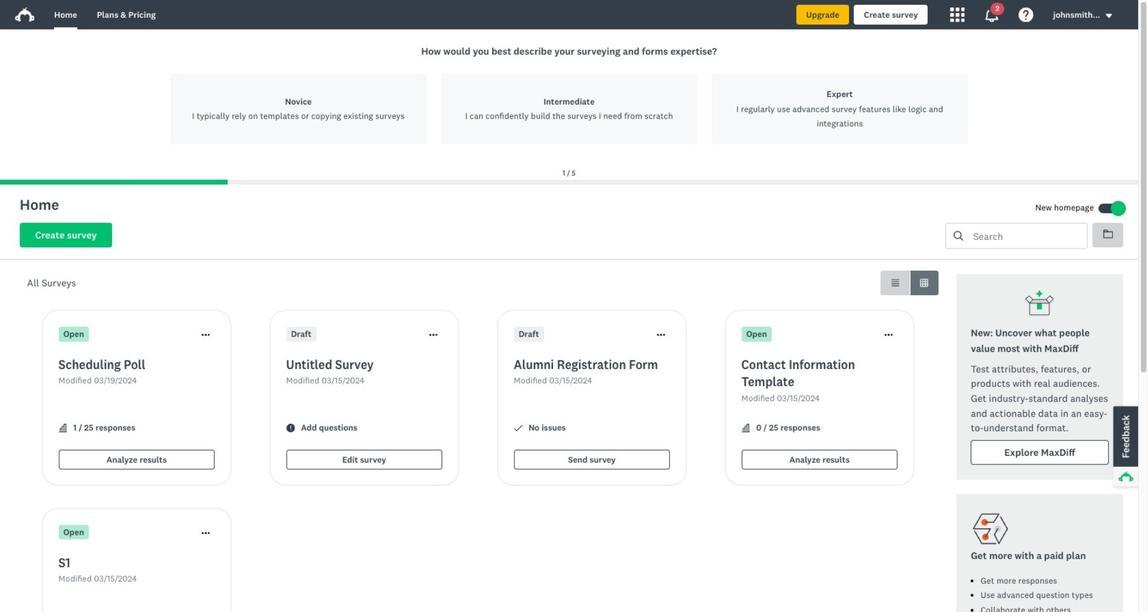 Task type: describe. For each thing, give the bounding box(es) containing it.
response based pricing icon image
[[971, 509, 1011, 549]]

max diff icon image
[[1026, 289, 1055, 319]]

help icon image
[[1019, 7, 1034, 22]]

2 folders image from the top
[[1104, 230, 1114, 239]]

Search text field
[[964, 224, 1088, 249]]

notification center icon image
[[985, 7, 1000, 22]]

2 brand logo image from the top
[[15, 7, 34, 22]]

search image
[[954, 231, 964, 241]]

1 brand logo image from the top
[[15, 5, 34, 25]]



Task type: locate. For each thing, give the bounding box(es) containing it.
no issues image
[[514, 424, 523, 433]]

dialog
[[0, 30, 1139, 185]]

dropdown arrow icon image
[[1106, 11, 1114, 20], [1107, 13, 1113, 18]]

search image
[[954, 231, 964, 241]]

group
[[881, 271, 939, 296]]

brand logo image
[[15, 5, 34, 25], [15, 7, 34, 22]]

response count image
[[59, 424, 67, 433], [742, 424, 751, 433], [59, 424, 67, 433], [742, 424, 751, 433]]

folders image
[[1104, 229, 1114, 239], [1104, 230, 1114, 239]]

1 folders image from the top
[[1104, 229, 1114, 239]]

warning image
[[286, 424, 295, 433]]

products icon image
[[951, 7, 965, 22], [951, 7, 965, 22]]



Task type: vqa. For each thing, say whether or not it's contained in the screenshot.
SurveyMonkey Logo
no



